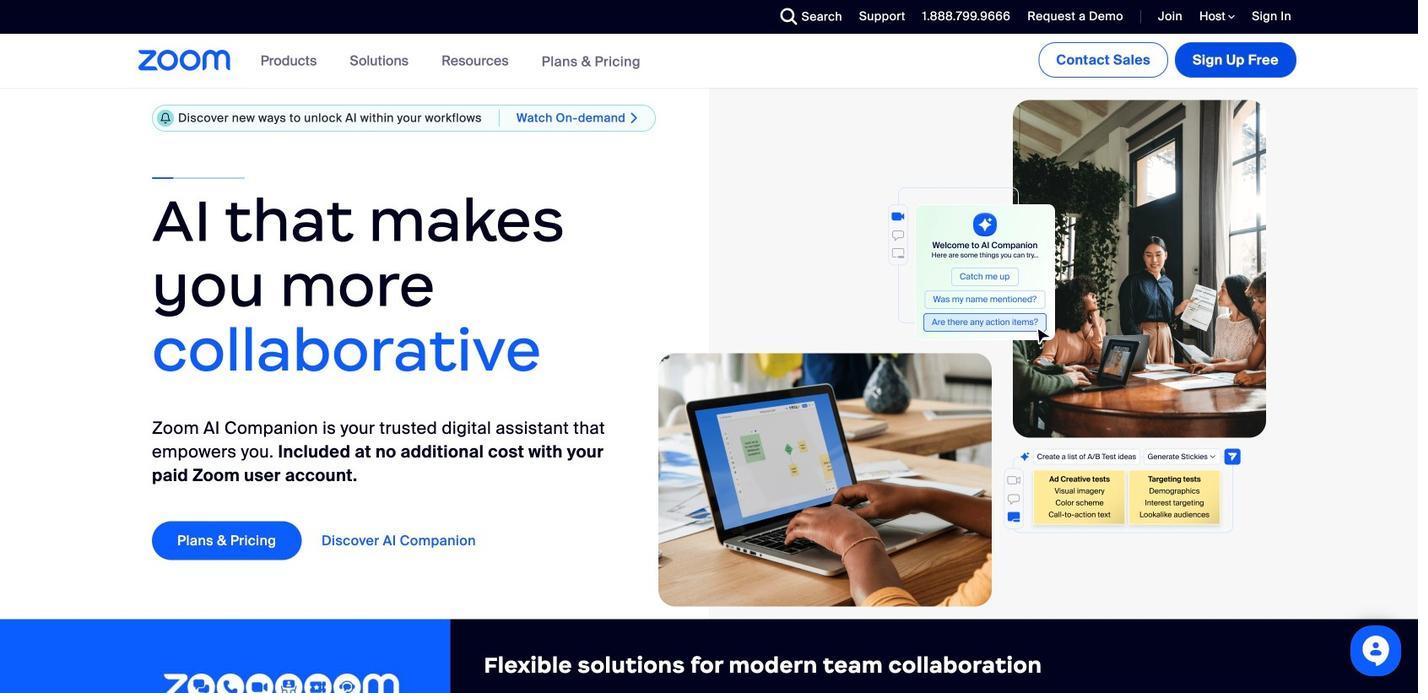 Task type: vqa. For each thing, say whether or not it's contained in the screenshot.
fourth right icon from the bottom
no



Task type: locate. For each thing, give the bounding box(es) containing it.
banner
[[118, 34, 1300, 89]]

zoom interface icon image
[[722, 188, 1055, 345], [1004, 449, 1241, 533]]

1 vertical spatial zoom interface icon image
[[1004, 449, 1241, 533]]

0 vertical spatial zoom interface icon image
[[722, 188, 1055, 345]]

main content
[[0, 34, 1418, 693]]



Task type: describe. For each thing, give the bounding box(es) containing it.
zoom unified communication platform image
[[163, 674, 400, 693]]

product information navigation
[[248, 34, 653, 89]]

zoom logo image
[[138, 50, 231, 71]]

right image
[[626, 111, 643, 125]]

meetings navigation
[[1035, 34, 1300, 81]]



